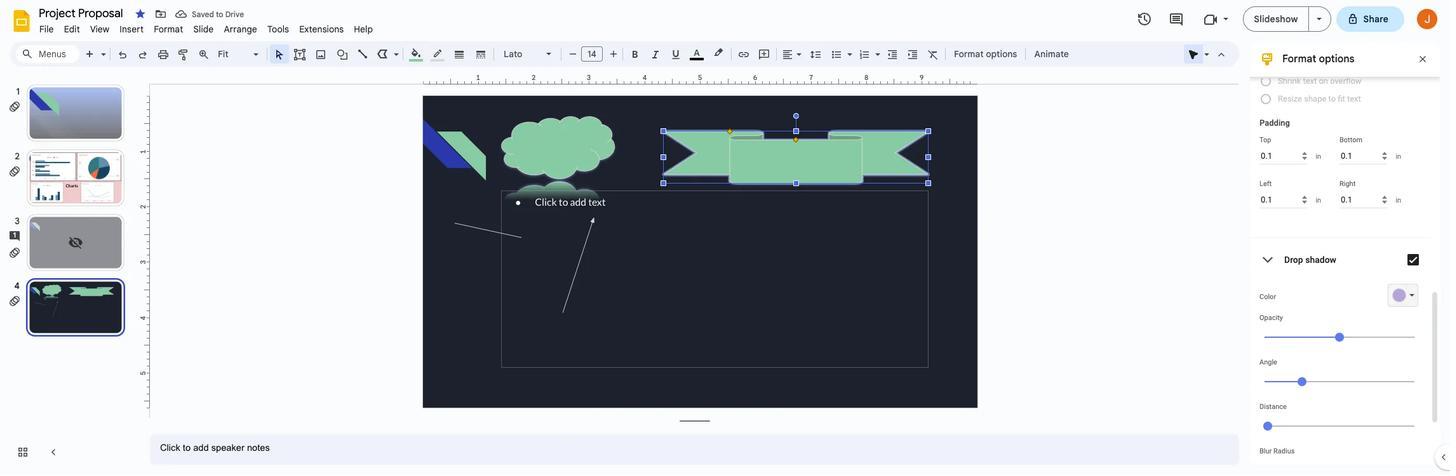 Task type: describe. For each thing, give the bounding box(es) containing it.
insert menu item
[[115, 22, 149, 37]]

view
[[90, 24, 109, 35]]

text inside radio
[[1348, 94, 1362, 104]]

slide menu item
[[188, 22, 219, 37]]

options inside section
[[1319, 53, 1355, 65]]

shrink text on overflow
[[1278, 76, 1362, 86]]

resize shape to fit text
[[1278, 94, 1362, 104]]

top
[[1260, 136, 1272, 144]]

menu bar inside menu bar "banner"
[[34, 17, 378, 37]]

border dash list. line dash: solid selected. option
[[474, 45, 488, 63]]

view menu item
[[85, 22, 115, 37]]

drive
[[225, 9, 244, 19]]

format options inside button
[[954, 48, 1018, 60]]

help
[[354, 24, 373, 35]]

arrange
[[224, 24, 257, 35]]

angle image
[[1298, 377, 1307, 386]]

overflow
[[1331, 76, 1362, 86]]

format menu item
[[149, 22, 188, 37]]

format inside section
[[1283, 53, 1317, 65]]

color
[[1260, 293, 1277, 301]]

auto fit type option group
[[1260, 55, 1421, 113]]

blur
[[1260, 447, 1272, 456]]

animate
[[1035, 48, 1069, 60]]

drop shadow
[[1285, 255, 1337, 265]]

live pointer settings image
[[1202, 46, 1210, 50]]

share button
[[1337, 6, 1405, 32]]

Zoom field
[[214, 45, 264, 64]]

in for top
[[1316, 152, 1322, 160]]

resize
[[1278, 94, 1303, 104]]

format options inside section
[[1283, 53, 1355, 65]]

Bottom padding, measured in inches. Value must be between 0 and 0.5528 text field
[[1340, 147, 1388, 165]]

padding
[[1260, 118, 1290, 128]]

in for bottom
[[1396, 152, 1402, 160]]

saved to drive
[[192, 9, 244, 19]]

Top padding, measured in inches. Value must be between 0 and 0.5528 text field
[[1260, 147, 1308, 165]]

border color: dark 2 light gray 1 image
[[431, 45, 445, 62]]

fill color: light 2 #82c7a5, close to light cyan 1 image
[[409, 45, 424, 62]]

border weight list. 1px selected. option
[[452, 45, 467, 63]]

right
[[1340, 180, 1356, 188]]

mode and view toolbar
[[1184, 41, 1232, 67]]

line & paragraph spacing image
[[809, 45, 823, 63]]

menu bar banner
[[0, 0, 1451, 475]]

Resize shape to fit text radio
[[1260, 90, 1421, 108]]

slide
[[193, 24, 214, 35]]

shrink
[[1278, 76, 1301, 86]]

numbered list menu image
[[872, 46, 881, 50]]

distance slider
[[1260, 411, 1420, 440]]

drop shadow tab
[[1250, 238, 1430, 281]]

navigation inside format options application
[[0, 72, 140, 475]]

text inside option
[[1304, 76, 1317, 86]]

drop
[[1285, 255, 1304, 265]]

opacity slider
[[1260, 322, 1420, 351]]

select line image
[[391, 46, 399, 50]]

left
[[1260, 180, 1272, 188]]

distance image
[[1264, 422, 1273, 431]]



Task type: locate. For each thing, give the bounding box(es) containing it.
Left padding, measured in inches. Value must be between 0 and 2.1641 text field
[[1260, 191, 1308, 208]]

Font size text field
[[582, 46, 602, 62]]

0 horizontal spatial format
[[154, 24, 183, 35]]

Font size field
[[581, 46, 608, 65]]

navigation
[[0, 72, 140, 475]]

saved to drive button
[[172, 5, 247, 23]]

1 horizontal spatial format
[[954, 48, 984, 60]]

insert
[[120, 24, 144, 35]]

format options button
[[949, 44, 1023, 64]]

Toggle shadow checkbox
[[1401, 247, 1427, 273]]

format options
[[954, 48, 1018, 60], [1283, 53, 1355, 65]]

file menu item
[[34, 22, 59, 37]]

bulleted list menu image
[[844, 46, 853, 50]]

2 horizontal spatial format
[[1283, 53, 1317, 65]]

text color image
[[690, 45, 704, 60]]

options left animate button
[[986, 48, 1018, 60]]

0 horizontal spatial options
[[986, 48, 1018, 60]]

insert image image
[[314, 45, 328, 63]]

options inside button
[[986, 48, 1018, 60]]

in right left padding, measured in inches. value must be between 0 and 2.1641 text field
[[1316, 196, 1322, 204]]

edit menu item
[[59, 22, 85, 37]]

file
[[39, 24, 54, 35]]

to left fit
[[1329, 94, 1336, 104]]

distance
[[1260, 403, 1287, 411]]

text right fit
[[1348, 94, 1362, 104]]

in right the right padding, measured in inches. value must be between 0 and 2.1641 "text field"
[[1396, 196, 1402, 204]]

slideshow
[[1255, 13, 1299, 25]]

0 vertical spatial to
[[216, 9, 223, 19]]

menu bar
[[34, 17, 378, 37]]

0 horizontal spatial to
[[216, 9, 223, 19]]

1 vertical spatial text
[[1348, 94, 1362, 104]]

1 vertical spatial to
[[1329, 94, 1336, 104]]

Star checkbox
[[132, 5, 149, 23]]

to left the drive at the left
[[216, 9, 223, 19]]

extensions menu item
[[294, 22, 349, 37]]

Zoom text field
[[216, 45, 252, 63]]

font list. lato selected. option
[[504, 45, 539, 63]]

1 horizontal spatial format options
[[1283, 53, 1355, 65]]

angle slider
[[1260, 367, 1420, 396]]

Rename text field
[[34, 5, 130, 20]]

in
[[1316, 152, 1322, 160], [1396, 152, 1402, 160], [1316, 196, 1322, 204], [1396, 196, 1402, 204]]

Right padding, measured in inches. Value must be between 0 and 2.1641 text field
[[1340, 191, 1388, 208]]

share
[[1364, 13, 1389, 25]]

Shrink text on overflow radio
[[1260, 72, 1421, 90]]

format
[[154, 24, 183, 35], [954, 48, 984, 60], [1283, 53, 1317, 65]]

shape
[[1305, 94, 1327, 104]]

0 horizontal spatial text
[[1304, 76, 1317, 86]]

in right the bottom padding, measured in inches. value must be between 0 and 0.5528 "text field"
[[1396, 152, 1402, 160]]

1 horizontal spatial to
[[1329, 94, 1336, 104]]

1 horizontal spatial text
[[1348, 94, 1362, 104]]

format options application
[[0, 0, 1451, 475]]

menu bar containing file
[[34, 17, 378, 37]]

options
[[986, 48, 1018, 60], [1319, 53, 1355, 65]]

options up shrink text on overflow option
[[1319, 53, 1355, 65]]

radius
[[1274, 447, 1295, 456]]

to inside radio
[[1329, 94, 1336, 104]]

animate button
[[1029, 44, 1075, 64]]

in for left
[[1316, 196, 1322, 204]]

help menu item
[[349, 22, 378, 37]]

text left on
[[1304, 76, 1317, 86]]

0 horizontal spatial format options
[[954, 48, 1018, 60]]

format inside button
[[954, 48, 984, 60]]

Menus field
[[16, 45, 79, 63]]

new slide with layout image
[[98, 46, 106, 50]]

extensions
[[299, 24, 344, 35]]

in right top padding, measured in inches. value must be between 0 and 0.5528 text box in the top right of the page
[[1316, 152, 1322, 160]]

shape image
[[335, 45, 350, 63]]

format options section
[[1250, 0, 1441, 475]]

opacity
[[1260, 314, 1284, 322]]

fit
[[1338, 94, 1346, 104]]

highlight color image
[[712, 45, 726, 60]]

bottom
[[1340, 136, 1363, 144]]

format inside menu item
[[154, 24, 183, 35]]

arrange menu item
[[219, 22, 262, 37]]

on
[[1319, 76, 1329, 86]]

saved
[[192, 9, 214, 19]]

blur radius
[[1260, 447, 1295, 456]]

to inside button
[[216, 9, 223, 19]]

opacity image
[[1336, 333, 1345, 342]]

slideshow button
[[1244, 6, 1309, 32]]

blur radius slider
[[1260, 456, 1420, 475]]

1 horizontal spatial options
[[1319, 53, 1355, 65]]

0 vertical spatial text
[[1304, 76, 1317, 86]]

lato
[[504, 48, 523, 60]]

tools menu item
[[262, 22, 294, 37]]

tools
[[267, 24, 289, 35]]

main toolbar
[[79, 0, 1076, 263]]

shadow
[[1306, 255, 1337, 265]]

edit
[[64, 24, 80, 35]]

in for right
[[1396, 196, 1402, 204]]

text
[[1304, 76, 1317, 86], [1348, 94, 1362, 104]]

angle
[[1260, 358, 1278, 367]]

presentation options image
[[1317, 18, 1322, 20]]

to
[[216, 9, 223, 19], [1329, 94, 1336, 104]]



Task type: vqa. For each thing, say whether or not it's contained in the screenshot.
the bottommost indent
no



